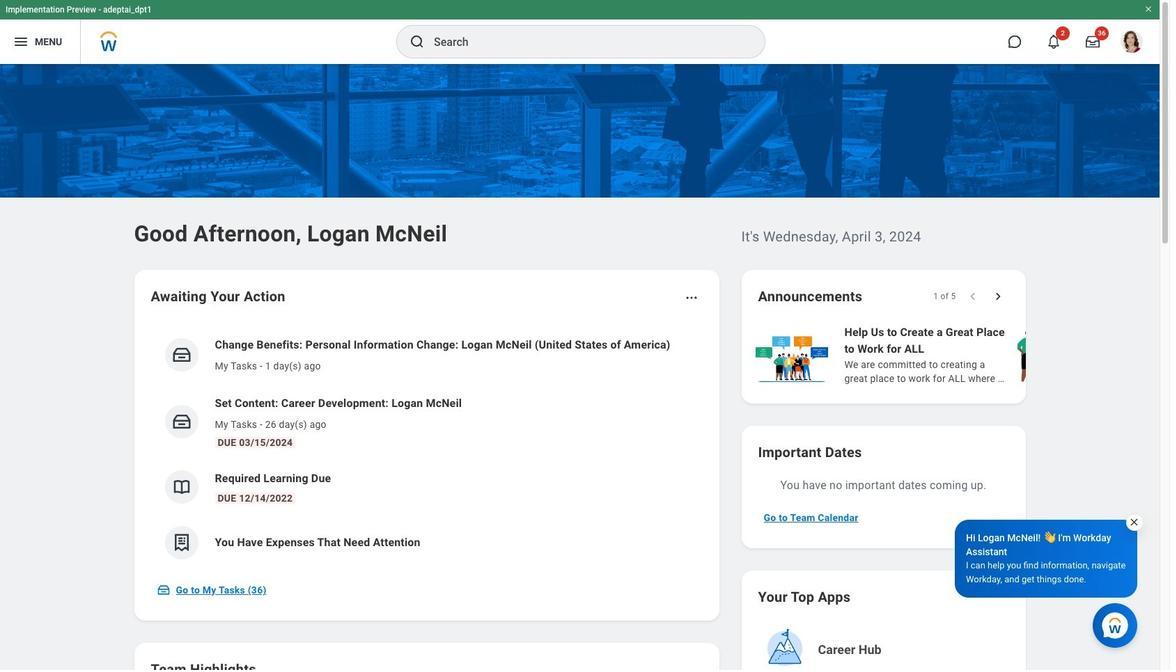 Task type: vqa. For each thing, say whether or not it's contained in the screenshot.
justify icon
yes



Task type: locate. For each thing, give the bounding box(es) containing it.
status
[[934, 291, 956, 302]]

main content
[[0, 64, 1170, 671]]

chevron left small image
[[966, 290, 980, 304]]

inbox large image
[[1086, 35, 1100, 49]]

dashboard expenses image
[[171, 533, 192, 554]]

1 vertical spatial inbox image
[[171, 412, 192, 433]]

book open image
[[171, 477, 192, 498]]

Search Workday  search field
[[434, 26, 736, 57]]

close environment banner image
[[1145, 5, 1153, 13]]

list
[[753, 323, 1170, 387], [151, 326, 703, 571]]

notifications large image
[[1047, 35, 1061, 49]]

inbox image
[[156, 584, 170, 598]]

0 vertical spatial inbox image
[[171, 345, 192, 366]]

justify image
[[13, 33, 29, 50]]

search image
[[409, 33, 426, 50]]

inbox image
[[171, 345, 192, 366], [171, 412, 192, 433]]

banner
[[0, 0, 1160, 64]]

0 horizontal spatial list
[[151, 326, 703, 571]]



Task type: describe. For each thing, give the bounding box(es) containing it.
chevron right small image
[[991, 290, 1005, 304]]

2 inbox image from the top
[[171, 412, 192, 433]]

related actions image
[[684, 291, 698, 305]]

x image
[[1129, 518, 1140, 528]]

1 horizontal spatial list
[[753, 323, 1170, 387]]

profile logan mcneil image
[[1121, 31, 1143, 56]]

1 inbox image from the top
[[171, 345, 192, 366]]



